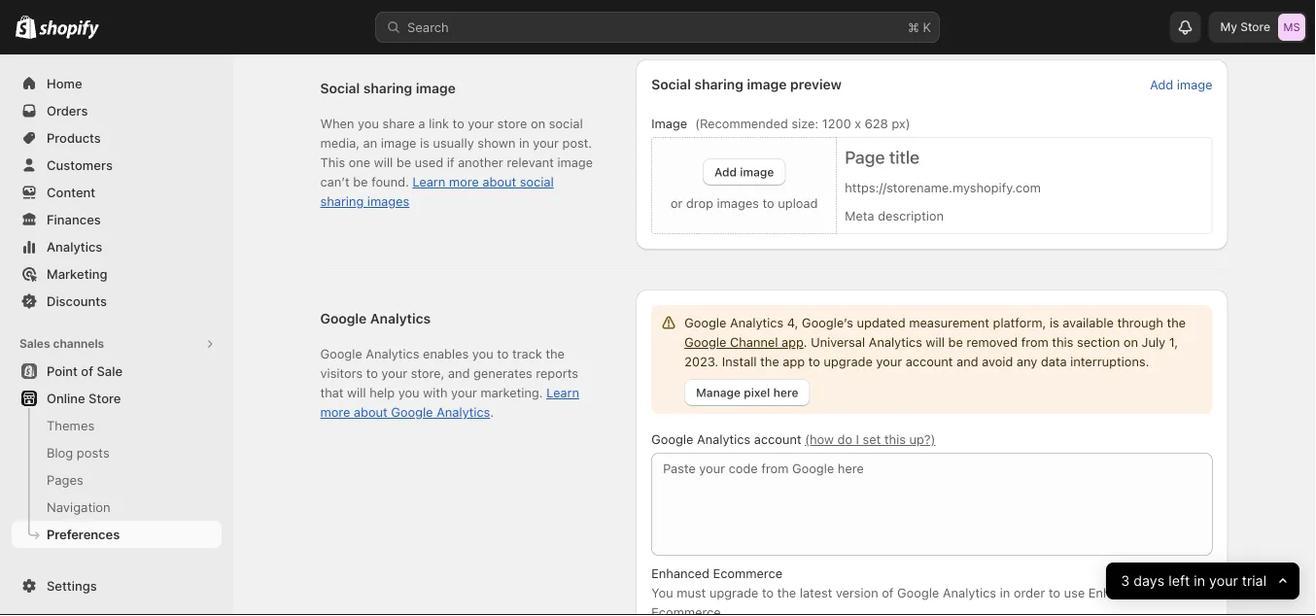 Task type: vqa. For each thing, say whether or not it's contained in the screenshot.
Search products text field at the bottom of page
no



Task type: locate. For each thing, give the bounding box(es) containing it.
store
[[1241, 20, 1271, 34], [89, 391, 121, 406]]

0 vertical spatial store
[[1241, 20, 1271, 34]]

sales channels button
[[12, 331, 222, 358]]

blog posts link
[[12, 440, 222, 467]]

⌘ k
[[908, 19, 932, 35]]

my store image
[[1279, 14, 1306, 41]]

store down sale
[[89, 391, 121, 406]]

my
[[1221, 20, 1238, 34]]

blog posts
[[47, 445, 110, 461]]

left
[[1169, 573, 1190, 590]]

0 horizontal spatial shopify image
[[16, 15, 36, 39]]

1 horizontal spatial shopify image
[[39, 20, 99, 39]]

apps button
[[12, 572, 222, 599]]

your
[[1210, 573, 1239, 590]]

online
[[47, 391, 85, 406]]

analytics link
[[12, 233, 222, 261]]

preferences
[[47, 527, 120, 542]]

navigation link
[[12, 494, 222, 521]]

apps
[[19, 578, 49, 592]]

1 horizontal spatial store
[[1241, 20, 1271, 34]]

1 vertical spatial store
[[89, 391, 121, 406]]

in
[[1194, 573, 1206, 590]]

sales channels
[[19, 337, 104, 351]]

pages link
[[12, 467, 222, 494]]

settings
[[47, 579, 97, 594]]

customers
[[47, 158, 113, 173]]

online store link
[[12, 385, 222, 412]]

channels
[[53, 337, 104, 351]]

sales
[[19, 337, 50, 351]]

point of sale button
[[0, 358, 233, 385]]

of
[[81, 364, 93, 379]]

finances
[[47, 212, 101, 227]]

store right my
[[1241, 20, 1271, 34]]

trial
[[1242, 573, 1267, 590]]

home link
[[12, 70, 222, 97]]

themes link
[[12, 412, 222, 440]]

k
[[923, 19, 932, 35]]

shopify image
[[16, 15, 36, 39], [39, 20, 99, 39]]

0 horizontal spatial store
[[89, 391, 121, 406]]



Task type: describe. For each thing, give the bounding box(es) containing it.
orders
[[47, 103, 88, 118]]

sale
[[97, 364, 123, 379]]

content link
[[12, 179, 222, 206]]

store for my store
[[1241, 20, 1271, 34]]

discounts link
[[12, 288, 222, 315]]

settings link
[[12, 573, 222, 600]]

finances link
[[12, 206, 222, 233]]

search
[[408, 19, 449, 35]]

navigation
[[47, 500, 110, 515]]

marketing
[[47, 266, 107, 282]]

orders link
[[12, 97, 222, 124]]

analytics
[[47, 239, 102, 254]]

posts
[[77, 445, 110, 461]]

marketing link
[[12, 261, 222, 288]]

pages
[[47, 473, 84, 488]]

customers link
[[12, 152, 222, 179]]

online store
[[47, 391, 121, 406]]

3 days left in your trial
[[1121, 573, 1267, 590]]

products
[[47, 130, 101, 145]]

preferences link
[[12, 521, 222, 549]]

my store
[[1221, 20, 1271, 34]]

days
[[1134, 573, 1165, 590]]

products link
[[12, 124, 222, 152]]

point
[[47, 364, 78, 379]]

content
[[47, 185, 95, 200]]

discounts
[[47, 294, 107, 309]]

themes
[[47, 418, 95, 433]]

store for online store
[[89, 391, 121, 406]]

point of sale
[[47, 364, 123, 379]]

3
[[1121, 573, 1130, 590]]

3 days left in your trial button
[[1107, 563, 1300, 600]]

home
[[47, 76, 82, 91]]

⌘
[[908, 19, 920, 35]]

blog
[[47, 445, 73, 461]]

point of sale link
[[12, 358, 222, 385]]



